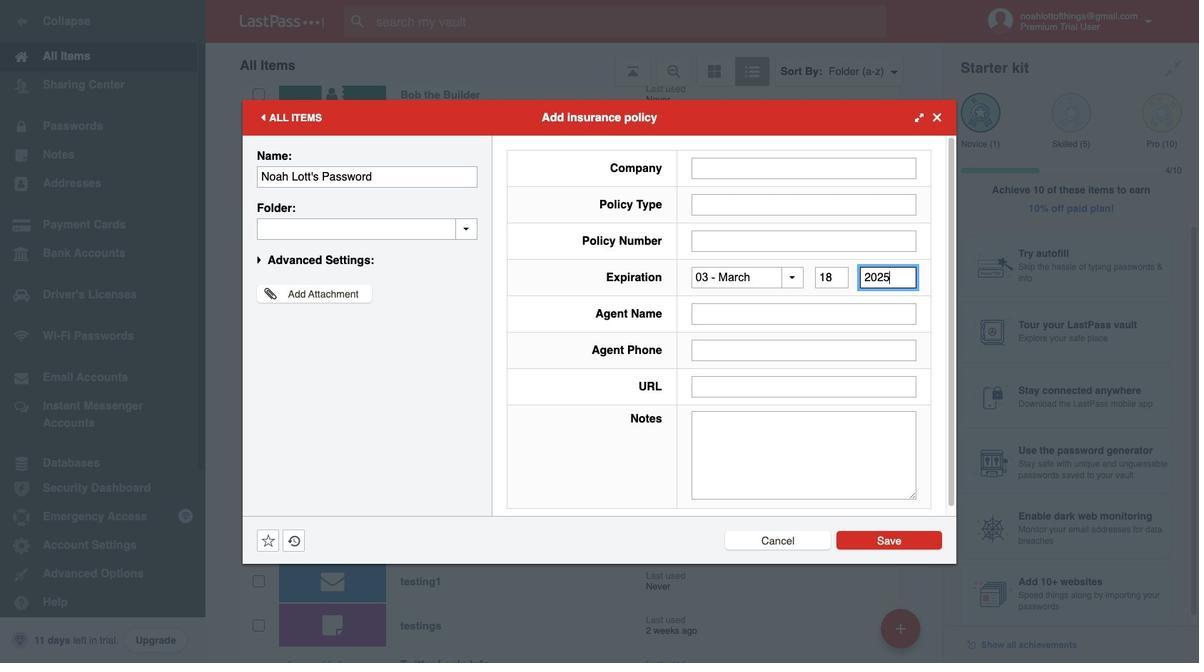 Task type: locate. For each thing, give the bounding box(es) containing it.
lastpass image
[[240, 15, 324, 28]]

new item image
[[896, 624, 906, 634]]

None text field
[[257, 166, 478, 187], [692, 194, 917, 215], [815, 267, 849, 288], [861, 267, 917, 288], [692, 340, 917, 361], [692, 376, 917, 398], [692, 411, 917, 500], [257, 166, 478, 187], [692, 194, 917, 215], [815, 267, 849, 288], [861, 267, 917, 288], [692, 340, 917, 361], [692, 376, 917, 398], [692, 411, 917, 500]]

dialog
[[243, 100, 957, 564]]

new item navigation
[[876, 605, 930, 663]]

None text field
[[692, 157, 917, 179], [257, 218, 478, 240], [692, 230, 917, 252], [692, 303, 917, 325], [692, 157, 917, 179], [257, 218, 478, 240], [692, 230, 917, 252], [692, 303, 917, 325]]



Task type: describe. For each thing, give the bounding box(es) containing it.
vault options navigation
[[206, 43, 944, 86]]

main navigation navigation
[[0, 0, 206, 663]]

search my vault text field
[[344, 6, 915, 37]]

Search search field
[[344, 6, 915, 37]]



